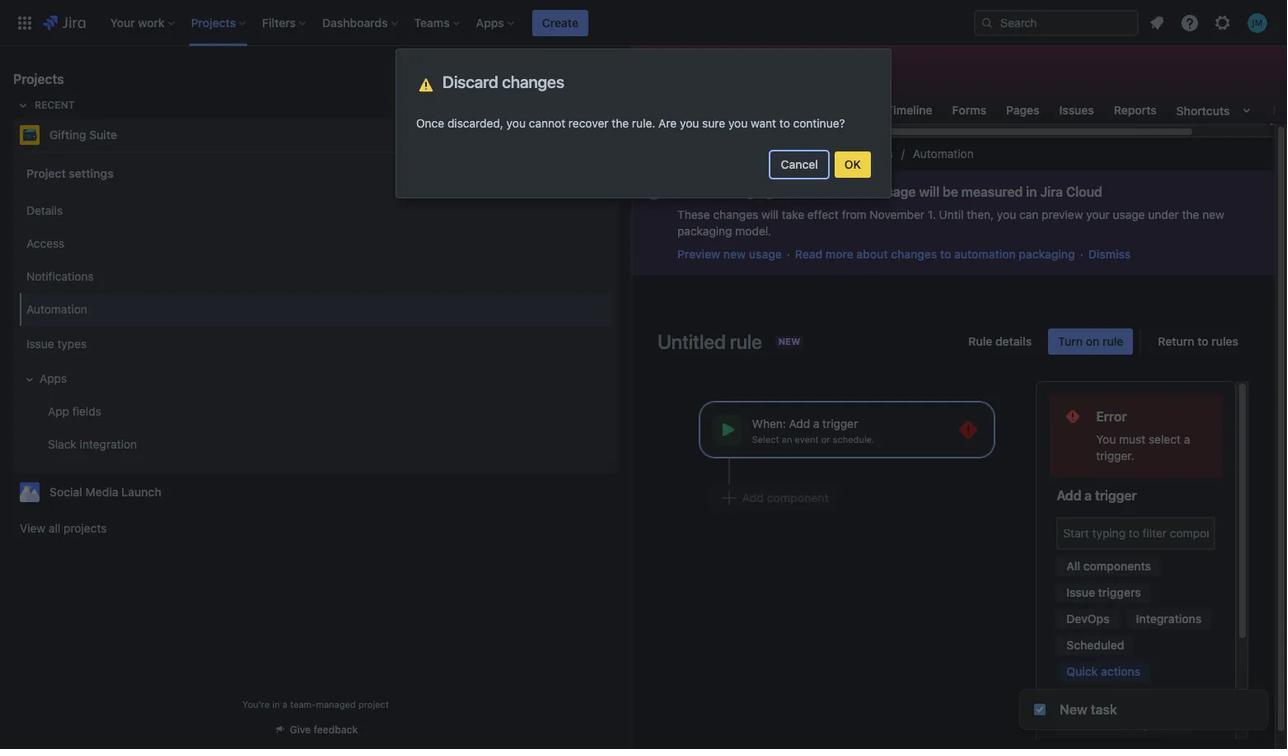 Task type: locate. For each thing, give the bounding box(es) containing it.
pro
[[1273, 103, 1287, 117]]

service
[[1090, 691, 1131, 705]]

0 horizontal spatial usage
[[749, 247, 782, 261]]

about
[[857, 247, 888, 261]]

1 vertical spatial packaging
[[1019, 247, 1075, 261]]

0 horizontal spatial jira
[[1040, 185, 1063, 199]]

how
[[777, 185, 802, 199]]

create banner
[[0, 0, 1287, 46]]

1 horizontal spatial project
[[810, 147, 847, 161]]

automation link down access link at the top of the page
[[20, 293, 612, 326]]

1 vertical spatial gifting suite
[[724, 147, 790, 161]]

0 horizontal spatial in
[[272, 700, 280, 710]]

social media launch
[[49, 485, 161, 499]]

gifting down recent
[[49, 128, 86, 142]]

0 horizontal spatial gifting
[[49, 128, 86, 142]]

a up 'event'
[[813, 417, 820, 431]]

project settings for group containing project settings
[[26, 166, 114, 180]]

dismiss button
[[1089, 246, 1131, 263]]

1 vertical spatial project settings
[[26, 166, 114, 180]]

to down until
[[940, 247, 951, 261]]

jira service management
[[1067, 691, 1205, 705]]

pages link
[[1003, 96, 1043, 125]]

issue triggers button
[[1057, 583, 1151, 603]]

usage
[[879, 185, 916, 199], [1113, 208, 1145, 222], [749, 247, 782, 261]]

project settings link
[[810, 144, 893, 164]]

settings down timeline link
[[851, 147, 893, 161]]

packaging down preview
[[1019, 247, 1075, 261]]

dismiss
[[1089, 247, 1131, 261]]

project settings inside group
[[26, 166, 114, 180]]

settings
[[851, 147, 893, 161], [69, 166, 114, 180]]

1 horizontal spatial in
[[1026, 185, 1037, 199]]

0 horizontal spatial automation
[[26, 302, 87, 316]]

1 vertical spatial automation
[[954, 247, 1016, 261]]

quick actions
[[1067, 665, 1141, 679]]

all components
[[1067, 560, 1151, 574]]

0 vertical spatial packaging
[[677, 224, 732, 238]]

timeline link
[[883, 96, 936, 125]]

the right under
[[1182, 208, 1200, 222]]

rule.
[[632, 116, 656, 130]]

read more about changes to automation packaging
[[795, 247, 1075, 261]]

an
[[782, 434, 792, 445]]

0 vertical spatial usage
[[879, 185, 916, 199]]

jira inside button
[[1067, 691, 1087, 705]]

release management
[[1067, 718, 1184, 732]]

apps
[[40, 371, 67, 385]]

1 vertical spatial gifting
[[724, 147, 760, 161]]

issue types
[[26, 337, 87, 351]]

0 vertical spatial will
[[919, 185, 940, 199]]

automation
[[913, 147, 974, 161], [26, 302, 87, 316]]

gifting down want at the right top
[[724, 147, 760, 161]]

0 vertical spatial trigger
[[823, 417, 858, 431]]

add up 'event'
[[789, 417, 810, 431]]

0 vertical spatial automation
[[913, 147, 974, 161]]

you right 'sure'
[[729, 116, 748, 130]]

1 vertical spatial to
[[940, 247, 951, 261]]

select
[[1149, 433, 1181, 447]]

issue for issue triggers
[[1067, 586, 1095, 600]]

0 vertical spatial new
[[779, 336, 801, 347]]

0 horizontal spatial new
[[779, 336, 801, 347]]

new inside button
[[1060, 703, 1088, 718]]

automation inside we're changing how automation usage will be measured in jira cloud these changes will take effect from november 1. until then, you can preview your usage under the new packaging model.
[[806, 185, 876, 199]]

trigger inside when: add a trigger select an event or schedule.
[[823, 417, 858, 431]]

project inside project settings "link"
[[810, 147, 847, 161]]

collapse recent projects image
[[13, 96, 33, 115]]

0 horizontal spatial rule
[[730, 330, 762, 354]]

access
[[26, 236, 65, 250]]

gifting suite link down want at the right top
[[724, 144, 790, 164]]

gifting suite down recent
[[49, 128, 117, 142]]

will left be
[[919, 185, 940, 199]]

gifting suite down want at the right top
[[724, 147, 790, 161]]

1 horizontal spatial gifting
[[724, 147, 760, 161]]

0 vertical spatial add
[[789, 417, 810, 431]]

1 vertical spatial in
[[272, 700, 280, 710]]

a right select
[[1184, 433, 1190, 447]]

new task button
[[1020, 691, 1268, 730]]

usage down model.
[[749, 247, 782, 261]]

automation link
[[913, 144, 974, 164], [20, 293, 612, 326]]

0 vertical spatial in
[[1026, 185, 1037, 199]]

gifting
[[49, 128, 86, 142], [724, 147, 760, 161]]

read more about changes to automation packaging button
[[795, 246, 1075, 263]]

1 horizontal spatial issue
[[1067, 586, 1095, 600]]

to
[[780, 116, 790, 130], [940, 247, 951, 261], [1198, 335, 1209, 349]]

0 vertical spatial issue
[[26, 337, 54, 351]]

0 horizontal spatial gifting suite
[[49, 128, 117, 142]]

1 horizontal spatial jira
[[1067, 691, 1087, 705]]

1 horizontal spatial automation link
[[913, 144, 974, 164]]

you left can
[[997, 208, 1016, 222]]

0 horizontal spatial the
[[612, 116, 629, 130]]

1 vertical spatial automation
[[26, 302, 87, 316]]

2 vertical spatial changes
[[891, 247, 937, 261]]

changes
[[502, 73, 564, 91], [713, 208, 758, 222], [891, 247, 937, 261]]

2 horizontal spatial changes
[[891, 247, 937, 261]]

gifting suite
[[49, 128, 117, 142], [724, 147, 790, 161]]

0 horizontal spatial automation link
[[20, 293, 612, 326]]

changes inside we're changing how automation usage will be measured in jira cloud these changes will take effect from november 1. until then, you can preview your usage under the new packaging model.
[[713, 208, 758, 222]]

new right under
[[1203, 208, 1225, 222]]

actions
[[1101, 665, 1141, 679]]

0 horizontal spatial to
[[780, 116, 790, 130]]

from
[[842, 208, 867, 222]]

suite
[[89, 128, 117, 142], [763, 147, 790, 161]]

1 vertical spatial the
[[1182, 208, 1200, 222]]

0 horizontal spatial packaging
[[677, 224, 732, 238]]

cancel button
[[771, 152, 828, 178]]

0 vertical spatial automation link
[[913, 144, 974, 164]]

automation
[[806, 185, 876, 199], [954, 247, 1016, 261]]

1 vertical spatial will
[[762, 208, 779, 222]]

automation up from
[[806, 185, 876, 199]]

these
[[677, 208, 710, 222]]

packaging down these
[[677, 224, 732, 238]]

new
[[1203, 208, 1225, 222], [723, 247, 746, 261]]

0 vertical spatial the
[[612, 116, 629, 130]]

0 vertical spatial automation
[[806, 185, 876, 199]]

1 vertical spatial project
[[26, 166, 66, 180]]

we're changing how automation usage will be measured in jira cloud these changes will take effect from november 1. until then, you can preview your usage under the new packaging model.
[[677, 185, 1225, 238]]

issue up the devops
[[1067, 586, 1095, 600]]

gifting suite link up details link
[[13, 119, 612, 152]]

1 vertical spatial usage
[[1113, 208, 1145, 222]]

1 vertical spatial issue
[[1067, 586, 1095, 600]]

the
[[612, 116, 629, 130], [1182, 208, 1200, 222]]

0 vertical spatial gifting suite
[[49, 128, 117, 142]]

automation up be
[[913, 147, 974, 161]]

jira down quick in the bottom right of the page
[[1067, 691, 1087, 705]]

in up can
[[1026, 185, 1037, 199]]

new down model.
[[723, 247, 746, 261]]

automation down the then, at top right
[[954, 247, 1016, 261]]

rule right on at right
[[1103, 335, 1124, 349]]

1 horizontal spatial new
[[1203, 208, 1225, 222]]

changes up model.
[[713, 208, 758, 222]]

integrations button
[[1126, 610, 1212, 630]]

scheduled button
[[1057, 636, 1134, 656]]

1 vertical spatial automation link
[[20, 293, 612, 326]]

new left task
[[1060, 703, 1088, 718]]

projects
[[63, 522, 107, 536]]

2 group from the top
[[16, 190, 612, 466]]

packaging inside we're changing how automation usage will be measured in jira cloud these changes will take effect from november 1. until then, you can preview your usage under the new packaging model.
[[677, 224, 732, 238]]

event
[[795, 434, 819, 445]]

1 horizontal spatial gifting suite link
[[724, 144, 790, 164]]

1 horizontal spatial automation
[[913, 147, 974, 161]]

view
[[20, 522, 45, 536]]

0 vertical spatial settings
[[851, 147, 893, 161]]

devops button
[[1057, 610, 1120, 630]]

preview new usage
[[677, 247, 782, 261]]

project settings down 'continue?'
[[810, 147, 893, 161]]

1 horizontal spatial the
[[1182, 208, 1200, 222]]

media
[[85, 485, 118, 499]]

on
[[1086, 335, 1100, 349]]

2 vertical spatial to
[[1198, 335, 1209, 349]]

1 horizontal spatial to
[[940, 247, 951, 261]]

settings down recent
[[69, 166, 114, 180]]

1 horizontal spatial automation
[[954, 247, 1016, 261]]

1 horizontal spatial will
[[919, 185, 940, 199]]

0 horizontal spatial new
[[723, 247, 746, 261]]

summary
[[654, 103, 706, 117]]

__new__trigger image
[[718, 420, 737, 440]]

we're
[[677, 185, 713, 199]]

cannot
[[529, 116, 565, 130]]

2 horizontal spatial to
[[1198, 335, 1209, 349]]

1 vertical spatial changes
[[713, 208, 758, 222]]

reports
[[1114, 103, 1157, 117]]

1 horizontal spatial changes
[[713, 208, 758, 222]]

changing
[[717, 185, 774, 199]]

0 vertical spatial project settings
[[810, 147, 893, 161]]

pages
[[1006, 103, 1040, 117]]

project settings for project settings "link"
[[810, 147, 893, 161]]

0 horizontal spatial issue
[[26, 337, 54, 351]]

0 horizontal spatial project settings
[[26, 166, 114, 180]]

cloud
[[1066, 185, 1103, 199]]

1 vertical spatial new
[[1060, 703, 1088, 718]]

tab list containing summary
[[641, 96, 1287, 138]]

apps button
[[20, 363, 612, 396]]

0 vertical spatial project
[[810, 147, 847, 161]]

integration
[[80, 437, 137, 451]]

jira up preview
[[1040, 185, 1063, 199]]

1 vertical spatial settings
[[69, 166, 114, 180]]

1 horizontal spatial suite
[[763, 147, 790, 161]]

add up all
[[1057, 489, 1082, 504]]

jira image
[[43, 13, 86, 33], [43, 13, 86, 33]]

notifications link
[[20, 260, 612, 293]]

0 vertical spatial to
[[780, 116, 790, 130]]

tab list
[[641, 96, 1287, 138]]

a inside when: add a trigger select an event or schedule.
[[813, 417, 820, 431]]

give feedback
[[290, 724, 358, 737]]

automation down notifications
[[26, 302, 87, 316]]

project settings up details
[[26, 166, 114, 180]]

automation inside group
[[26, 302, 87, 316]]

1 vertical spatial trigger
[[1095, 489, 1137, 504]]

new
[[779, 336, 801, 347], [1060, 703, 1088, 718]]

0 horizontal spatial add
[[789, 417, 810, 431]]

project
[[810, 147, 847, 161], [26, 166, 66, 180]]

0 vertical spatial new
[[1203, 208, 1225, 222]]

usage inside preview new usage button
[[749, 247, 782, 261]]

in inside we're changing how automation usage will be measured in jira cloud these changes will take effect from november 1. until then, you can preview your usage under the new packaging model.
[[1026, 185, 1037, 199]]

issue left "types"
[[26, 337, 54, 351]]

group
[[16, 152, 612, 471], [16, 190, 612, 466]]

rule right untitled
[[730, 330, 762, 354]]

1 group from the top
[[16, 152, 612, 471]]

0 vertical spatial gifting
[[49, 128, 86, 142]]

0 horizontal spatial trigger
[[823, 417, 858, 431]]

the left 'rule.' on the top of the page
[[612, 116, 629, 130]]

trigger up schedule.
[[823, 417, 858, 431]]

project settings
[[810, 147, 893, 161], [26, 166, 114, 180]]

usage up november
[[879, 185, 916, 199]]

more
[[826, 247, 854, 261]]

1 horizontal spatial settings
[[851, 147, 893, 161]]

new inside button
[[723, 247, 746, 261]]

issue inside issue triggers button
[[1067, 586, 1095, 600]]

task icon image
[[1033, 704, 1047, 717]]

0 vertical spatial jira
[[1040, 185, 1063, 199]]

release management button
[[1057, 715, 1194, 735]]

issue inside issue types link
[[26, 337, 54, 351]]

0 vertical spatial suite
[[89, 128, 117, 142]]

model.
[[735, 224, 772, 238]]

new right "untitled rule"
[[779, 336, 801, 347]]

0 horizontal spatial changes
[[502, 73, 564, 91]]

1 vertical spatial suite
[[763, 147, 790, 161]]

1 horizontal spatial add
[[1057, 489, 1082, 504]]

1 vertical spatial new
[[723, 247, 746, 261]]

Search field
[[974, 9, 1139, 36]]

when: add a trigger select an event or schedule.
[[752, 417, 875, 445]]

1 horizontal spatial project settings
[[810, 147, 893, 161]]

to right want at the right top
[[780, 116, 790, 130]]

automation inside button
[[954, 247, 1016, 261]]

changes right about
[[891, 247, 937, 261]]

1 horizontal spatial packaging
[[1019, 247, 1075, 261]]

usage right 'your'
[[1113, 208, 1145, 222]]

2 vertical spatial usage
[[749, 247, 782, 261]]

turn
[[1058, 335, 1083, 349]]

1 horizontal spatial rule
[[1103, 335, 1124, 349]]

to left rules
[[1198, 335, 1209, 349]]

can
[[1019, 208, 1039, 222]]

1 horizontal spatial new
[[1060, 703, 1088, 718]]

trigger down trigger.
[[1095, 489, 1137, 504]]

issue types link
[[20, 326, 612, 363]]

will left take
[[762, 208, 779, 222]]

changes up cannot
[[502, 73, 564, 91]]

0 horizontal spatial automation
[[806, 185, 876, 199]]

trigger
[[823, 417, 858, 431], [1095, 489, 1137, 504]]

management
[[1112, 718, 1184, 732]]

or
[[821, 434, 830, 445]]

quick
[[1067, 665, 1098, 679]]

0 vertical spatial changes
[[502, 73, 564, 91]]

1 vertical spatial jira
[[1067, 691, 1087, 705]]

you
[[507, 116, 526, 130], [680, 116, 699, 130], [729, 116, 748, 130], [997, 208, 1016, 222]]

automation link up be
[[913, 144, 974, 164]]

1 horizontal spatial gifting suite
[[724, 147, 790, 161]]

must
[[1119, 433, 1146, 447]]

in right you're
[[272, 700, 280, 710]]



Task type: describe. For each thing, give the bounding box(es) containing it.
settings inside "link"
[[851, 147, 893, 161]]

select
[[752, 434, 779, 445]]

rules
[[1212, 335, 1239, 349]]

details link
[[20, 194, 612, 227]]

once discarded, you cannot recover the rule. are you sure you want to continue?
[[416, 116, 845, 130]]

group containing project settings
[[16, 152, 612, 471]]

a inside error you must select a trigger.
[[1184, 433, 1190, 447]]

to inside discard changes dialog
[[780, 116, 790, 130]]

turn on rule
[[1058, 335, 1124, 349]]

you left cannot
[[507, 116, 526, 130]]

1 vertical spatial add
[[1057, 489, 1082, 504]]

rule inside button
[[1103, 335, 1124, 349]]

1 horizontal spatial trigger
[[1095, 489, 1137, 504]]

changes inside button
[[891, 247, 937, 261]]

summary link
[[651, 96, 710, 125]]

new for new task
[[1060, 703, 1088, 718]]

warning icon image
[[416, 71, 436, 95]]

discarded,
[[447, 116, 503, 130]]

create button
[[532, 9, 588, 36]]

turn on rule button
[[1048, 329, 1133, 355]]

app
[[48, 404, 69, 418]]

forms
[[952, 103, 987, 117]]

1 horizontal spatial usage
[[879, 185, 916, 199]]

cancel
[[781, 157, 818, 171]]

add inside when: add a trigger select an event or schedule.
[[789, 417, 810, 431]]

error you must select a trigger.
[[1096, 410, 1190, 463]]

untitled rule
[[658, 330, 762, 354]]

ok
[[845, 157, 861, 171]]

launch
[[122, 485, 161, 499]]

there is an error in the configuration image
[[955, 417, 981, 443]]

continue?
[[793, 116, 845, 130]]

new inside we're changing how automation usage will be measured in jira cloud these changes will take effect from november 1. until then, you can preview your usage under the new packaging model.
[[1203, 208, 1225, 222]]

until
[[939, 208, 964, 222]]

notifications
[[26, 269, 94, 283]]

schedule.
[[833, 434, 875, 445]]

0 horizontal spatial will
[[762, 208, 779, 222]]

return
[[1158, 335, 1195, 349]]

add a trigger
[[1057, 489, 1137, 504]]

social
[[49, 485, 82, 499]]

new for new
[[779, 336, 801, 347]]

issue for issue types
[[26, 337, 54, 351]]

search image
[[981, 16, 994, 29]]

the inside we're changing how automation usage will be measured in jira cloud these changes will take effect from november 1. until then, you can preview your usage under the new packaging model.
[[1182, 208, 1200, 222]]

rule details button
[[959, 329, 1042, 355]]

preview new usage button
[[677, 246, 782, 263]]

you inside we're changing how automation usage will be measured in jira cloud these changes will take effect from november 1. until then, you can preview your usage under the new packaging model.
[[997, 208, 1016, 222]]

devops
[[1067, 612, 1110, 626]]

recent
[[35, 99, 75, 111]]

timeline
[[886, 103, 933, 117]]

details
[[26, 203, 63, 217]]

trigger.
[[1096, 449, 1135, 463]]

issues
[[1060, 103, 1094, 117]]

rule
[[969, 335, 993, 349]]

discard changes
[[443, 73, 564, 91]]

slack integration
[[48, 437, 137, 451]]

your
[[1086, 208, 1110, 222]]

primary element
[[10, 0, 974, 46]]

new task
[[1060, 703, 1118, 718]]

changes inside dialog
[[502, 73, 564, 91]]

fields
[[72, 404, 101, 418]]

all
[[1067, 560, 1081, 574]]

slack
[[48, 437, 77, 451]]

you
[[1096, 433, 1116, 447]]

app fields link
[[30, 396, 612, 429]]

expand image
[[20, 370, 40, 390]]

untitled
[[658, 330, 726, 354]]

issues link
[[1056, 96, 1098, 125]]

discard
[[443, 73, 498, 91]]

2 horizontal spatial usage
[[1113, 208, 1145, 222]]

view all projects
[[20, 522, 107, 536]]

a up the start typing to filter components field at the bottom right
[[1085, 489, 1092, 504]]

1.
[[928, 208, 936, 222]]

take
[[782, 208, 804, 222]]

a left team-
[[283, 700, 288, 710]]

scheduled
[[1067, 639, 1125, 653]]

discard changes dialog
[[396, 49, 891, 198]]

0 horizontal spatial gifting suite link
[[13, 119, 612, 152]]

automation for top automation link
[[913, 147, 974, 161]]

components
[[1084, 560, 1151, 574]]

details
[[996, 335, 1032, 349]]

view all projects link
[[13, 514, 618, 544]]

feedback
[[314, 724, 358, 737]]

0 horizontal spatial settings
[[69, 166, 114, 180]]

you're in a team-managed project
[[242, 700, 389, 710]]

jira inside we're changing how automation usage will be measured in jira cloud these changes will take effect from november 1. until then, you can preview your usage under the new packaging model.
[[1040, 185, 1063, 199]]

0 horizontal spatial project
[[26, 166, 66, 180]]

jira service management button
[[1057, 689, 1215, 709]]

read
[[795, 247, 823, 261]]

types
[[57, 337, 87, 351]]

packaging inside button
[[1019, 247, 1075, 261]]

app fields
[[48, 404, 101, 418]]

release
[[1067, 718, 1109, 732]]

once
[[416, 116, 444, 130]]

slack integration link
[[30, 429, 612, 462]]

projects
[[13, 72, 64, 87]]

all
[[49, 522, 60, 536]]

under
[[1148, 208, 1179, 222]]

integrations
[[1136, 612, 1202, 626]]

automation for bottommost automation link
[[26, 302, 87, 316]]

return to rules button
[[1148, 329, 1249, 355]]

Start typing to filter components field
[[1058, 519, 1214, 549]]

group containing details
[[16, 190, 612, 466]]

access link
[[20, 227, 612, 260]]

task
[[1091, 703, 1118, 718]]

the inside discard changes dialog
[[612, 116, 629, 130]]

then,
[[967, 208, 994, 222]]

be
[[943, 185, 958, 199]]

reports link
[[1111, 96, 1160, 125]]

0 horizontal spatial suite
[[89, 128, 117, 142]]

you right are
[[680, 116, 699, 130]]



Task type: vqa. For each thing, say whether or not it's contained in the screenshot.
Management)
no



